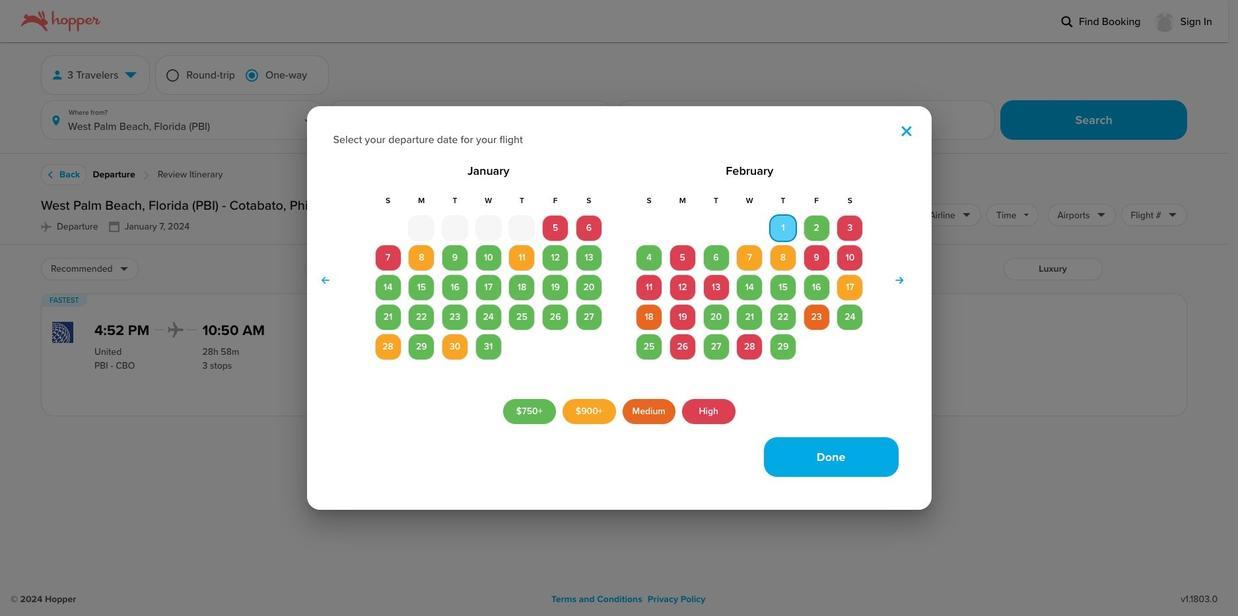 Task type: describe. For each thing, give the bounding box(es) containing it.
layover 3 stops  -0d element
[[202, 359, 265, 373]]

end image
[[1023, 211, 1029, 220]]

arrow right image
[[895, 276, 904, 286]]

departure at 4:52 pm element
[[94, 322, 150, 340]]

dropdown image
[[124, 68, 138, 83]]

duration 28h 58m element
[[202, 345, 265, 359]]

calendar icon image
[[109, 222, 119, 232]]



Task type: locate. For each thing, give the bounding box(es) containing it.
united image
[[52, 322, 73, 343]]

arrival at 10:50 am element
[[202, 322, 265, 340]]

b2b airplane icon image
[[41, 222, 52, 232], [168, 322, 184, 338]]

0 vertical spatial b2b airplane icon image
[[41, 222, 52, 232]]

january element
[[373, 198, 604, 361]]

february element
[[634, 198, 865, 361]]

0 horizontal spatial b2b airplane icon image
[[41, 222, 52, 232]]

close button icon image
[[901, 126, 912, 136]]

1 vertical spatial b2b airplane icon image
[[168, 322, 184, 338]]

end image
[[834, 211, 843, 220], [962, 211, 972, 220], [1097, 211, 1106, 220], [1168, 211, 1178, 220], [119, 265, 129, 274]]

arrow left image
[[322, 276, 330, 286]]

dialog
[[307, 106, 932, 511], [307, 106, 932, 511]]

1 horizontal spatial b2b airplane icon image
[[168, 322, 184, 338]]

option group
[[160, 62, 318, 89]]



